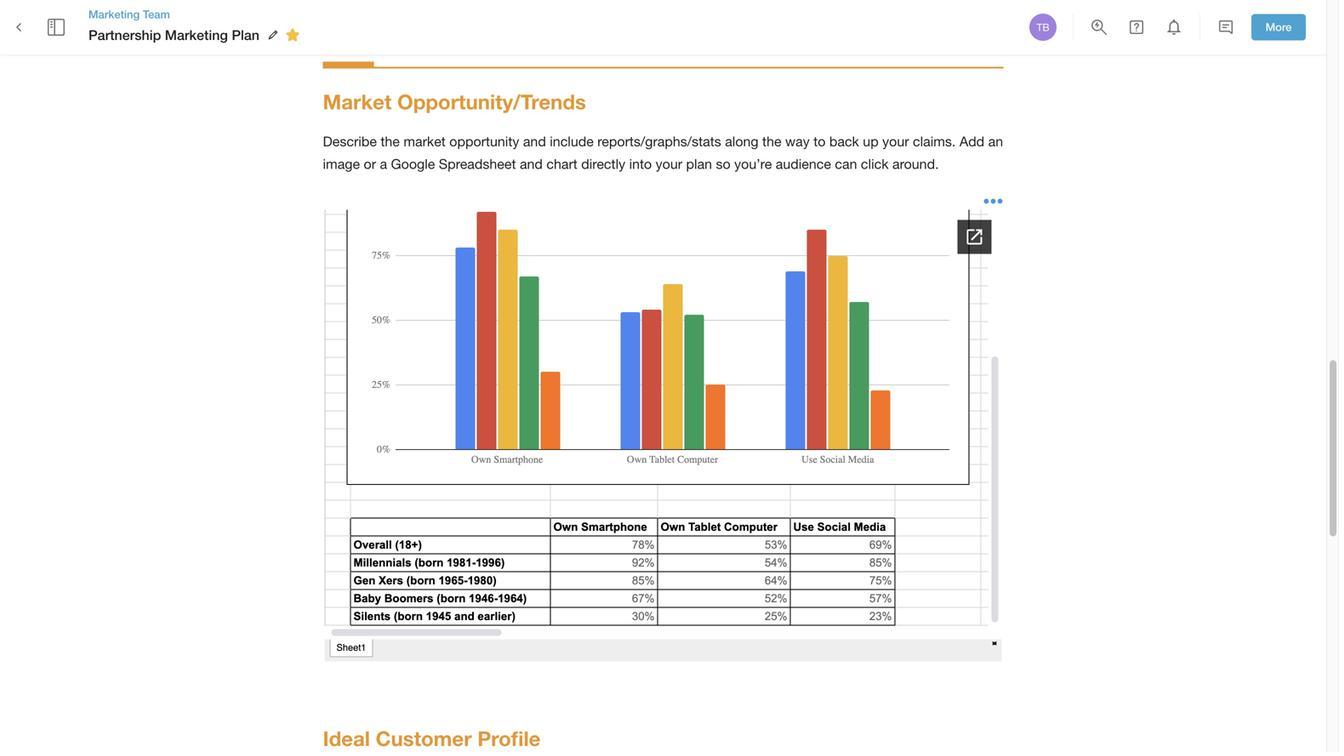Task type: vqa. For each thing, say whether or not it's contained in the screenshot.
More
yes



Task type: describe. For each thing, give the bounding box(es) containing it.
tb
[[1037, 21, 1049, 33]]

audience
[[776, 156, 831, 172]]

include
[[550, 134, 594, 149]]

click
[[861, 156, 889, 172]]

can
[[835, 156, 857, 172]]

reports/graphs/stats
[[597, 134, 721, 149]]

opportunity/trends
[[397, 89, 586, 114]]

describe the market opportunity and include reports/graphs/stats along the way to back up your claims. add an image or a google spreadsheet and chart directly into your plan so you're audience can click around.
[[323, 134, 1007, 172]]

or
[[364, 156, 376, 172]]

market opportunity/trends
[[323, 89, 586, 114]]

an
[[988, 134, 1003, 149]]

spreadsheet
[[439, 156, 516, 172]]

partnership
[[88, 27, 161, 43]]

team
[[143, 8, 170, 21]]

ideal
[[323, 726, 370, 750]]

you're
[[734, 156, 772, 172]]

up
[[863, 134, 879, 149]]

marketing team
[[88, 8, 170, 21]]

1 the from the left
[[381, 134, 400, 149]]

market
[[404, 134, 446, 149]]

along
[[725, 134, 759, 149]]

to
[[814, 134, 826, 149]]

1 vertical spatial your
[[656, 156, 682, 172]]

way
[[785, 134, 810, 149]]

into
[[629, 156, 652, 172]]

plan
[[686, 156, 712, 172]]



Task type: locate. For each thing, give the bounding box(es) containing it.
tb button
[[1027, 11, 1059, 43]]

around.
[[892, 156, 939, 172]]

market
[[323, 89, 392, 114]]

plan
[[232, 27, 259, 43]]

a
[[380, 156, 387, 172]]

your right up at right top
[[882, 134, 909, 149]]

and left 'include'
[[523, 134, 546, 149]]

so
[[716, 156, 731, 172]]

2 the from the left
[[762, 134, 782, 149]]

0 vertical spatial and
[[523, 134, 546, 149]]

your
[[882, 134, 909, 149], [656, 156, 682, 172]]

marketing
[[88, 8, 140, 21], [165, 27, 228, 43]]

google
[[391, 156, 435, 172]]

image
[[323, 156, 360, 172]]

0 horizontal spatial the
[[381, 134, 400, 149]]

opportunity
[[449, 134, 519, 149]]

1 vertical spatial and
[[520, 156, 543, 172]]

more
[[1266, 21, 1292, 34]]

0 horizontal spatial marketing
[[88, 8, 140, 21]]

and
[[523, 134, 546, 149], [520, 156, 543, 172]]

your down reports/graphs/stats
[[656, 156, 682, 172]]

the up a
[[381, 134, 400, 149]]

marketing team link
[[88, 7, 305, 22]]

chart
[[547, 156, 578, 172]]

describe
[[323, 134, 377, 149]]

back
[[829, 134, 859, 149]]

more button
[[1251, 14, 1306, 40]]

add
[[960, 134, 984, 149]]

1 vertical spatial marketing
[[165, 27, 228, 43]]

1 horizontal spatial marketing
[[165, 27, 228, 43]]

and left chart on the left of the page
[[520, 156, 543, 172]]

ideal customer profile
[[323, 726, 541, 750]]

claims.
[[913, 134, 956, 149]]

marketing down marketing team link
[[165, 27, 228, 43]]

1 horizontal spatial your
[[882, 134, 909, 149]]

marketing up partnership
[[88, 8, 140, 21]]

the left way
[[762, 134, 782, 149]]

0 vertical spatial your
[[882, 134, 909, 149]]

1 horizontal spatial the
[[762, 134, 782, 149]]

the
[[381, 134, 400, 149], [762, 134, 782, 149]]

profile
[[477, 726, 541, 750]]

0 horizontal spatial your
[[656, 156, 682, 172]]

partnership marketing plan
[[88, 27, 259, 43]]

customer
[[376, 726, 472, 750]]

0 vertical spatial marketing
[[88, 8, 140, 21]]

directly
[[581, 156, 625, 172]]



